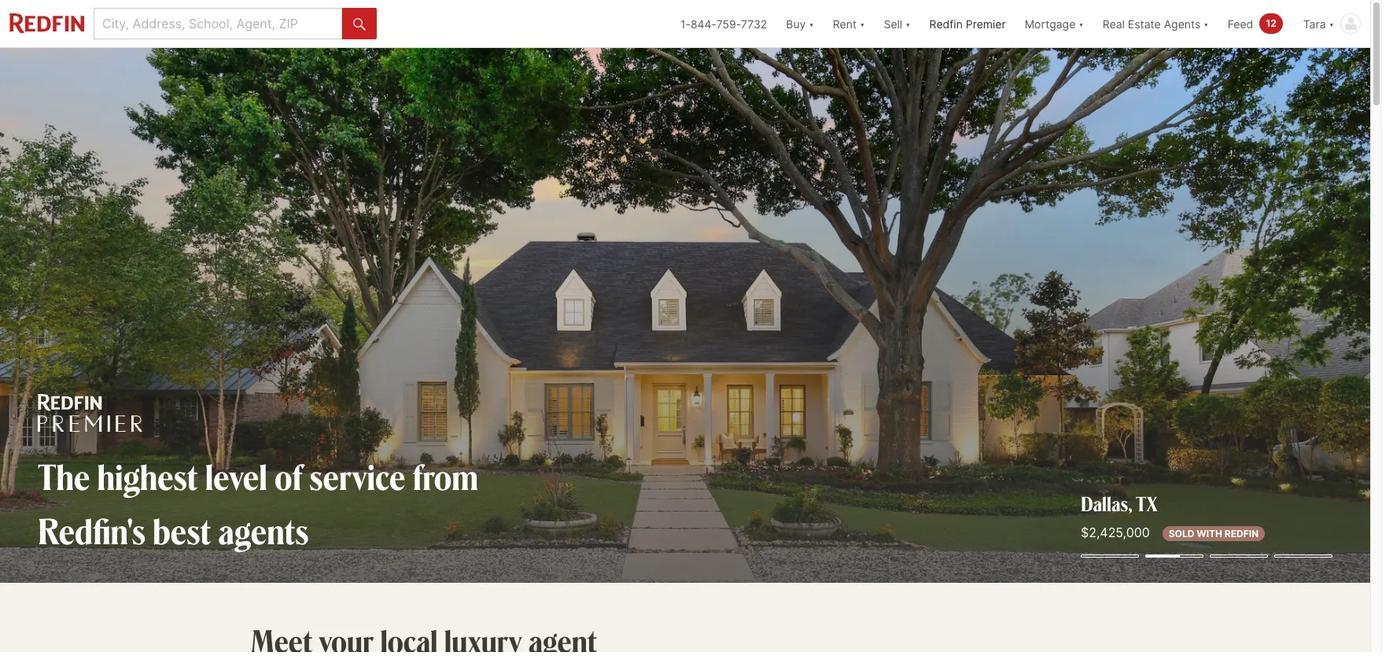 Task type: describe. For each thing, give the bounding box(es) containing it.
▾ inside dropdown button
[[1204, 17, 1209, 30]]

1-844-759-7732
[[680, 17, 767, 30]]

rent ▾ button
[[823, 0, 874, 47]]

best
[[153, 507, 211, 554]]

rent ▾
[[833, 17, 865, 30]]

mortgage ▾ button
[[1015, 0, 1093, 47]]

of
[[274, 453, 302, 500]]

sell ▾
[[884, 17, 911, 30]]

▾ for rent ▾
[[860, 17, 865, 30]]

the
[[38, 453, 90, 500]]

▾ for buy ▾
[[809, 17, 814, 30]]

▾ for mortgage ▾
[[1079, 17, 1084, 30]]

sell ▾ button
[[874, 0, 920, 47]]

buy ▾ button
[[777, 0, 823, 47]]

real estate agents ▾
[[1103, 17, 1209, 30]]

7732
[[741, 17, 767, 30]]

buy ▾
[[786, 17, 814, 30]]

sold
[[1169, 528, 1194, 540]]

1-
[[680, 17, 691, 30]]

redfin's
[[38, 507, 146, 554]]

sell ▾ button
[[884, 0, 911, 47]]

sold with redfin
[[1169, 528, 1259, 540]]

service
[[309, 453, 405, 500]]

with
[[1197, 528, 1222, 540]]

▾ for tara ▾
[[1329, 17, 1334, 30]]

real
[[1103, 17, 1125, 30]]

agents
[[218, 507, 309, 554]]

buy
[[786, 17, 806, 30]]

premier logo image
[[38, 394, 143, 432]]

City, Address, School, Agent, ZIP search field
[[94, 8, 342, 39]]

tx
[[1136, 490, 1158, 516]]



Task type: vqa. For each thing, say whether or not it's contained in the screenshot.
Redfin Premier
yes



Task type: locate. For each thing, give the bounding box(es) containing it.
759-
[[716, 17, 741, 30]]

▾ right tara
[[1329, 17, 1334, 30]]

▾ right sell in the top of the page
[[905, 17, 911, 30]]

redfin
[[1225, 528, 1259, 540]]

mortgage
[[1025, 17, 1076, 30]]

▾ for sell ▾
[[905, 17, 911, 30]]

agents
[[1164, 17, 1201, 30]]

2 ▾ from the left
[[860, 17, 865, 30]]

12
[[1266, 17, 1276, 29]]

▾ right rent
[[860, 17, 865, 30]]

redfin premier button
[[920, 0, 1015, 47]]

844-
[[691, 17, 716, 30]]

redfin
[[929, 17, 963, 30]]

1 ▾ from the left
[[809, 17, 814, 30]]

from
[[413, 453, 478, 500]]

▾ right agents at the top of the page
[[1204, 17, 1209, 30]]

feed
[[1228, 17, 1253, 30]]

mortgage ▾ button
[[1025, 0, 1084, 47]]

estate
[[1128, 17, 1161, 30]]

mortgage ▾
[[1025, 17, 1084, 30]]

dallas,
[[1081, 490, 1132, 516]]

real estate agents ▾ link
[[1103, 0, 1209, 47]]

▾
[[809, 17, 814, 30], [860, 17, 865, 30], [905, 17, 911, 30], [1079, 17, 1084, 30], [1204, 17, 1209, 30], [1329, 17, 1334, 30]]

dallas, tx
[[1081, 490, 1158, 516]]

sell
[[884, 17, 902, 30]]

level
[[205, 453, 267, 500]]

real estate agents ▾ button
[[1093, 0, 1218, 47]]

tara
[[1303, 17, 1326, 30]]

rent ▾ button
[[833, 0, 865, 47]]

3 ▾ from the left
[[905, 17, 911, 30]]

1-844-759-7732 link
[[680, 17, 767, 30]]

6 ▾ from the left
[[1329, 17, 1334, 30]]

highest
[[97, 453, 198, 500]]

buy ▾ button
[[786, 0, 814, 47]]

$2,425,000
[[1081, 525, 1150, 540]]

5 ▾ from the left
[[1204, 17, 1209, 30]]

▾ right mortgage
[[1079, 17, 1084, 30]]

the highest level of service from redfin's best agents
[[38, 453, 478, 554]]

tara ▾
[[1303, 17, 1334, 30]]

redfin premier
[[929, 17, 1006, 30]]

4 ▾ from the left
[[1079, 17, 1084, 30]]

rent
[[833, 17, 857, 30]]

▾ right buy
[[809, 17, 814, 30]]

premier
[[966, 17, 1006, 30]]

submit search image
[[353, 18, 366, 30]]



